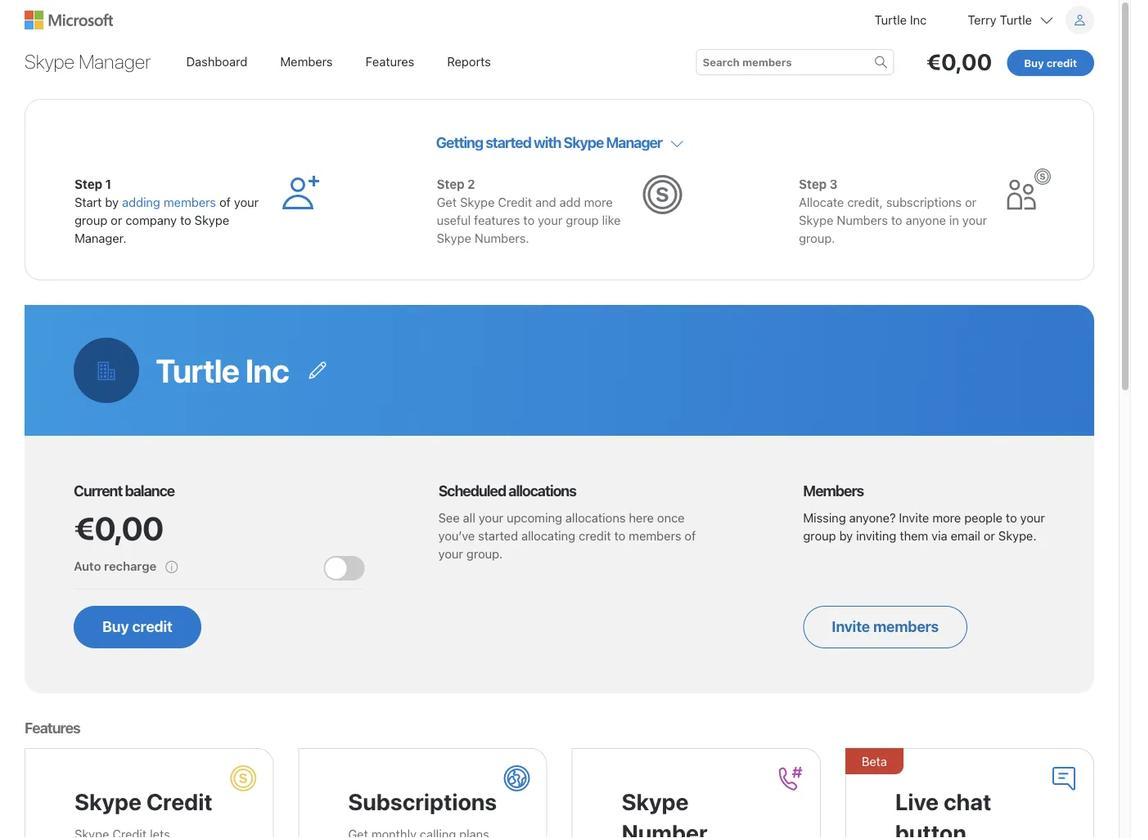 Task type: vqa. For each thing, say whether or not it's contained in the screenshot.
Auto Recharge image
yes



Task type: describe. For each thing, give the bounding box(es) containing it.
step 2 get skype credit and add more useful features to your group like skype numbers.
[[437, 177, 621, 245]]

live chat button
[[895, 789, 992, 839]]

manager inside dropdown button
[[606, 133, 662, 151]]

turtle inside dropdown button
[[1000, 13, 1032, 27]]

features link
[[355, 46, 425, 77]]

group inside "missing anyone? invite more people to your group by inviting them via email or skype."
[[803, 529, 836, 543]]

started inside getting started with skype manager dropdown button
[[485, 133, 531, 151]]

of your group or company to skype manager.
[[74, 195, 259, 245]]

0 horizontal spatial turtle
[[156, 352, 239, 390]]

number
[[622, 820, 708, 839]]

dashboard link
[[176, 46, 258, 77]]

see
[[438, 511, 460, 525]]

terry
[[968, 13, 997, 27]]

beta
[[862, 755, 887, 769]]

manager.
[[74, 231, 126, 245]]

missing anyone? invite more people to your group by inviting them via email or skype.
[[803, 511, 1045, 543]]

more inside step 2 get skype credit and add more useful features to your group like skype numbers.
[[584, 195, 613, 209]]

chat
[[944, 789, 992, 816]]

Search members text field
[[703, 54, 888, 70]]

by inside "missing anyone? invite more people to your group by inviting them via email or skype."
[[839, 529, 853, 543]]

buy for the right buy credit button
[[1024, 56, 1044, 69]]

adding members link
[[122, 195, 216, 209]]

numbers.
[[475, 231, 529, 245]]

start
[[74, 195, 102, 209]]

skype credit
[[74, 789, 213, 816]]

useful
[[437, 213, 471, 227]]

inviting
[[856, 529, 897, 543]]

members link
[[270, 46, 343, 77]]

people
[[964, 511, 1003, 525]]

step 1 start by adding members
[[74, 177, 216, 209]]

buy for left buy credit button
[[102, 618, 129, 636]]

members inside "see all your upcoming allocations here once you've started allocating credit to members of your group."
[[629, 529, 681, 543]]

scheduled
[[438, 482, 506, 500]]

to inside "missing anyone? invite more people to your group by inviting them via email or skype."
[[1006, 511, 1017, 525]]

group. inside "see all your upcoming allocations here once you've started allocating credit to members of your group."
[[466, 547, 503, 561]]

adding
[[122, 195, 160, 209]]

getting started with skype manager
[[436, 133, 662, 151]]

more inside "missing anyone? invite more people to your group by inviting them via email or skype."
[[932, 511, 961, 525]]

skype inside of your group or company to skype manager.
[[195, 213, 229, 227]]

email
[[951, 529, 980, 543]]

to inside of your group or company to skype manager.
[[180, 213, 191, 227]]

skype inside step 3 allocate credit, subscriptions or skype numbers to anyone in your group.
[[799, 213, 834, 227]]

1 horizontal spatial members
[[803, 482, 864, 500]]

features inside features link
[[366, 54, 414, 68]]

1 vertical spatial turtle inc
[[156, 352, 289, 390]]

0 horizontal spatial buy credit button
[[74, 607, 201, 649]]

dashboard
[[186, 54, 247, 68]]

credit,
[[847, 195, 883, 209]]

all
[[463, 511, 475, 525]]

0 vertical spatial €0,00
[[926, 48, 992, 75]]

them
[[900, 529, 928, 543]]

1 horizontal spatial turtle inc
[[875, 13, 927, 27]]

scheduled allocations
[[438, 482, 576, 500]]

your inside "missing anyone? invite more people to your group by inviting them via email or skype."
[[1020, 511, 1045, 525]]

anyone?
[[849, 511, 896, 525]]

credit inside step 2 get skype credit and add more useful features to your group like skype numbers.
[[498, 195, 532, 209]]

like
[[602, 213, 621, 227]]

you've
[[438, 529, 475, 543]]

auto recharge image
[[324, 557, 365, 581]]

subscriptions
[[886, 195, 962, 209]]

1
[[105, 177, 111, 191]]

your inside of your group or company to skype manager.
[[234, 195, 259, 209]]

live
[[895, 789, 939, 816]]

getting
[[436, 133, 483, 151]]

2
[[468, 177, 475, 191]]

step for step 3 allocate credit, subscriptions or skype numbers to anyone in your group.
[[799, 177, 827, 191]]

auto recharge
[[74, 559, 156, 573]]

reports link
[[436, 46, 502, 77]]



Task type: locate. For each thing, give the bounding box(es) containing it.
started down upcoming
[[478, 529, 518, 543]]

1 horizontal spatial buy credit button
[[1007, 50, 1094, 76]]

0 horizontal spatial features
[[25, 720, 80, 737]]

0 vertical spatial group.
[[799, 231, 835, 245]]

skype
[[25, 50, 74, 73], [564, 133, 603, 151], [460, 195, 495, 209], [195, 213, 229, 227], [799, 213, 834, 227], [437, 231, 471, 245], [74, 789, 142, 816], [622, 789, 689, 816]]

step for step 2 get skype credit and add more useful features to your group like skype numbers.
[[437, 177, 465, 191]]

0 vertical spatial by
[[105, 195, 119, 209]]

1 horizontal spatial members
[[629, 529, 681, 543]]

1 horizontal spatial group
[[566, 213, 599, 227]]

1 vertical spatial buy
[[102, 618, 129, 636]]

started left with
[[485, 133, 531, 151]]

0 vertical spatial turtle inc
[[875, 13, 927, 27]]

or
[[965, 195, 977, 209], [111, 213, 122, 227], [984, 529, 995, 543]]

0 vertical spatial buy
[[1024, 56, 1044, 69]]

2 horizontal spatial or
[[984, 529, 995, 543]]

0 horizontal spatial step
[[74, 177, 102, 191]]

1 horizontal spatial by
[[839, 529, 853, 543]]

see all your upcoming allocations here once you've started allocating credit to members of your group.
[[438, 511, 696, 561]]

edit group name image
[[308, 361, 327, 381]]

1 horizontal spatial manager
[[606, 133, 662, 151]]

numbers
[[837, 213, 888, 227]]

microsoft image
[[25, 11, 113, 29]]

0 vertical spatial started
[[485, 133, 531, 151]]

1 vertical spatial allocations
[[566, 511, 626, 525]]

0 vertical spatial or
[[965, 195, 977, 209]]

your down the 'you've'
[[438, 547, 463, 561]]

to up 'skype.'
[[1006, 511, 1017, 525]]

started inside "see all your upcoming allocations here once you've started allocating credit to members of your group."
[[478, 529, 518, 543]]

step inside step 2 get skype credit and add more useful features to your group like skype numbers.
[[437, 177, 465, 191]]

skype.
[[999, 529, 1037, 543]]

allocations
[[509, 482, 576, 500], [566, 511, 626, 525]]

with
[[534, 133, 561, 151]]

0 horizontal spatial by
[[105, 195, 119, 209]]

1 vertical spatial by
[[839, 529, 853, 543]]

your
[[234, 195, 259, 209], [538, 213, 563, 227], [962, 213, 987, 227], [479, 511, 503, 525], [1020, 511, 1045, 525], [438, 547, 463, 561]]

skype inside dropdown button
[[564, 133, 603, 151]]

credit down the recharge
[[132, 618, 173, 636]]

manager up like
[[606, 133, 662, 151]]

invite inside "missing anyone? invite more people to your group by inviting them via email or skype."
[[899, 511, 929, 525]]

0 horizontal spatial members
[[164, 195, 216, 209]]

or inside of your group or company to skype manager.
[[111, 213, 122, 227]]

add
[[560, 195, 581, 209]]

skype manager
[[25, 50, 151, 73]]

2 horizontal spatial step
[[799, 177, 827, 191]]

1 horizontal spatial buy
[[1024, 56, 1044, 69]]

group down add
[[566, 213, 599, 227]]

0 vertical spatial members
[[280, 54, 333, 68]]

inc
[[910, 13, 927, 27], [245, 352, 289, 390]]

1 horizontal spatial of
[[685, 529, 696, 543]]

to down adding members link
[[180, 213, 191, 227]]

1 horizontal spatial inc
[[910, 13, 927, 27]]

terry turtle
[[968, 13, 1032, 27]]

skype number
[[622, 789, 708, 839]]

2 step from the left
[[437, 177, 465, 191]]

0 horizontal spatial of
[[219, 195, 231, 209]]

step up allocate
[[799, 177, 827, 191]]

by
[[105, 195, 119, 209], [839, 529, 853, 543]]

0 vertical spatial manager
[[79, 50, 151, 73]]

2 vertical spatial members
[[873, 618, 939, 636]]

reports
[[447, 54, 491, 68]]

credit right allocating on the bottom of the page
[[579, 529, 611, 543]]

0 vertical spatial allocations
[[509, 482, 576, 500]]

step
[[74, 177, 102, 191], [437, 177, 465, 191], [799, 177, 827, 191]]

step up start
[[74, 177, 102, 191]]

1 horizontal spatial buy credit
[[1024, 56, 1077, 69]]

by down 1
[[105, 195, 119, 209]]

buy credit button down the recharge
[[74, 607, 201, 649]]

0 horizontal spatial group.
[[466, 547, 503, 561]]

to inside "see all your upcoming allocations here once you've started allocating credit to members of your group."
[[614, 529, 626, 543]]

your inside step 2 get skype credit and add more useful features to your group like skype numbers.
[[538, 213, 563, 227]]

buy down terry turtle dropdown button
[[1024, 56, 1044, 69]]

0 vertical spatial credit
[[498, 195, 532, 209]]

more up via
[[932, 511, 961, 525]]

terry turtle button
[[968, 6, 1094, 34]]

your right the in
[[962, 213, 987, 227]]

of inside of your group or company to skype manager.
[[219, 195, 231, 209]]

buy credit down the recharge
[[102, 618, 173, 636]]

0 vertical spatial buy credit button
[[1007, 50, 1094, 76]]

buy credit
[[1024, 56, 1077, 69], [102, 618, 173, 636]]

inc left terry
[[910, 13, 927, 27]]

credit inside "see all your upcoming allocations here once you've started allocating credit to members of your group."
[[579, 529, 611, 543]]

2 horizontal spatial members
[[873, 618, 939, 636]]

auto
[[74, 559, 101, 573]]

1 vertical spatial or
[[111, 213, 122, 227]]

0 horizontal spatial invite
[[832, 618, 870, 636]]

1 vertical spatial members
[[803, 482, 864, 500]]

members
[[280, 54, 333, 68], [803, 482, 864, 500]]

invite inside 'button'
[[832, 618, 870, 636]]

once
[[657, 511, 685, 525]]

started
[[485, 133, 531, 151], [478, 529, 518, 543]]

1 vertical spatial buy credit button
[[74, 607, 201, 649]]

1 vertical spatial invite
[[832, 618, 870, 636]]

group.
[[799, 231, 835, 245], [466, 547, 503, 561]]

more
[[584, 195, 613, 209], [932, 511, 961, 525]]

or inside step 3 allocate credit, subscriptions or skype numbers to anyone in your group.
[[965, 195, 977, 209]]

of down "once"
[[685, 529, 696, 543]]

buy credit for left buy credit button
[[102, 618, 173, 636]]

anyone
[[906, 213, 946, 227]]

group down start
[[74, 213, 107, 227]]

buy credit button
[[1007, 50, 1094, 76], [74, 607, 201, 649]]

current
[[74, 482, 122, 500]]

1 horizontal spatial €0,00
[[926, 48, 992, 75]]

€0,00 down terry
[[926, 48, 992, 75]]

2 horizontal spatial group
[[803, 529, 836, 543]]

step up get
[[437, 177, 465, 191]]

1 horizontal spatial more
[[932, 511, 961, 525]]

members inside 'button'
[[873, 618, 939, 636]]

company
[[125, 213, 177, 227]]

€0,00 up auto recharge
[[74, 510, 163, 548]]

buy credit down terry turtle dropdown button
[[1024, 56, 1077, 69]]

or down people
[[984, 529, 995, 543]]

to inside step 3 allocate credit, subscriptions or skype numbers to anyone in your group.
[[891, 213, 902, 227]]

allocations left 'here'
[[566, 511, 626, 525]]

1 horizontal spatial turtle
[[875, 13, 907, 27]]

0 horizontal spatial more
[[584, 195, 613, 209]]

1 horizontal spatial credit
[[498, 195, 532, 209]]

group down missing
[[803, 529, 836, 543]]

buy
[[1024, 56, 1044, 69], [102, 618, 129, 636]]

inc left edit group name icon
[[245, 352, 289, 390]]

allocations inside "see all your upcoming allocations here once you've started allocating credit to members of your group."
[[566, 511, 626, 525]]

1 step from the left
[[74, 177, 102, 191]]

1 vertical spatial €0,00
[[74, 510, 163, 548]]

of inside "see all your upcoming allocations here once you've started allocating credit to members of your group."
[[685, 529, 696, 543]]

in
[[949, 213, 959, 227]]

0 horizontal spatial manager
[[79, 50, 151, 73]]

to right allocating on the bottom of the page
[[614, 529, 626, 543]]

invite
[[899, 511, 929, 525], [832, 618, 870, 636]]

members inside step 1 start by adding members
[[164, 195, 216, 209]]

allocations up upcoming
[[509, 482, 576, 500]]

1 vertical spatial members
[[629, 529, 681, 543]]

1 horizontal spatial credit
[[579, 529, 611, 543]]

2 vertical spatial or
[[984, 529, 995, 543]]

2 vertical spatial credit
[[132, 618, 173, 636]]

€0,00
[[926, 48, 992, 75], [74, 510, 163, 548]]

3 step from the left
[[799, 177, 827, 191]]

subscriptions
[[348, 789, 497, 816]]

1 horizontal spatial invite
[[899, 511, 929, 525]]

0 vertical spatial credit
[[1047, 56, 1077, 69]]

0 vertical spatial features
[[366, 54, 414, 68]]

your right all
[[479, 511, 503, 525]]

or right the subscriptions
[[965, 195, 977, 209]]

group. inside step 3 allocate credit, subscriptions or skype numbers to anyone in your group.
[[799, 231, 835, 245]]

or inside "missing anyone? invite more people to your group by inviting them via email or skype."
[[984, 529, 995, 543]]

2 horizontal spatial turtle
[[1000, 13, 1032, 27]]

your right adding members link
[[234, 195, 259, 209]]

balance
[[125, 482, 174, 500]]

0 vertical spatial of
[[219, 195, 231, 209]]

turtle inc
[[875, 13, 927, 27], [156, 352, 289, 390]]

0 horizontal spatial credit
[[132, 618, 173, 636]]

invite members
[[832, 618, 939, 636]]

of right adding members link
[[219, 195, 231, 209]]

step 3 allocate credit, subscriptions or skype numbers to anyone in your group.
[[799, 177, 987, 245]]

buy down auto recharge
[[102, 618, 129, 636]]

0 horizontal spatial inc
[[245, 352, 289, 390]]

3
[[830, 177, 838, 191]]

1 vertical spatial of
[[685, 529, 696, 543]]

credit down terry turtle dropdown button
[[1047, 56, 1077, 69]]

turtle inc link
[[875, 6, 927, 34]]

0 horizontal spatial or
[[111, 213, 122, 227]]

manager down microsoft image
[[79, 50, 151, 73]]

buy credit for the right buy credit button
[[1024, 56, 1077, 69]]

1 horizontal spatial group.
[[799, 231, 835, 245]]

upcoming
[[507, 511, 562, 525]]

by down missing
[[839, 529, 853, 543]]

your inside step 3 allocate credit, subscriptions or skype numbers to anyone in your group.
[[962, 213, 987, 227]]

current balance
[[74, 482, 174, 500]]

0 horizontal spatial turtle inc
[[156, 352, 289, 390]]

group inside of your group or company to skype manager.
[[74, 213, 107, 227]]

manager
[[79, 50, 151, 73], [606, 133, 662, 151]]

to inside step 2 get skype credit and add more useful features to your group like skype numbers.
[[523, 213, 535, 227]]

0 horizontal spatial buy credit
[[102, 618, 173, 636]]

search image
[[875, 55, 888, 68]]

or up manager.
[[111, 213, 122, 227]]

1 vertical spatial buy credit
[[102, 618, 173, 636]]

0 vertical spatial members
[[164, 195, 216, 209]]

of
[[219, 195, 231, 209], [685, 529, 696, 543]]

by inside step 1 start by adding members
[[105, 195, 119, 209]]

1 vertical spatial started
[[478, 529, 518, 543]]

to right features
[[523, 213, 535, 227]]

1 vertical spatial more
[[932, 511, 961, 525]]

step for step 1 start by adding members
[[74, 177, 102, 191]]

0 horizontal spatial group
[[74, 213, 107, 227]]

1 vertical spatial credit
[[146, 789, 213, 816]]

your up 'skype.'
[[1020, 511, 1045, 525]]

2 horizontal spatial credit
[[1047, 56, 1077, 69]]

group. down allocate
[[799, 231, 835, 245]]

1 vertical spatial inc
[[245, 352, 289, 390]]

via
[[932, 529, 948, 543]]

invite members button
[[803, 607, 967, 649]]

0 vertical spatial invite
[[899, 511, 929, 525]]

credit
[[1047, 56, 1077, 69], [579, 529, 611, 543], [132, 618, 173, 636]]

credit for left buy credit button
[[132, 618, 173, 636]]

1 vertical spatial group.
[[466, 547, 503, 561]]

your down and
[[538, 213, 563, 227]]

features
[[366, 54, 414, 68], [25, 720, 80, 737]]

here
[[629, 511, 654, 525]]

members
[[164, 195, 216, 209], [629, 529, 681, 543], [873, 618, 939, 636]]

1 vertical spatial credit
[[579, 529, 611, 543]]

group. down the 'you've'
[[466, 547, 503, 561]]

0 vertical spatial buy credit
[[1024, 56, 1077, 69]]

1 vertical spatial features
[[25, 720, 80, 737]]

and
[[535, 195, 556, 209]]

skype inside the skype number
[[622, 789, 689, 816]]

group
[[74, 213, 107, 227], [566, 213, 599, 227], [803, 529, 836, 543]]

buy credit button down terry turtle dropdown button
[[1007, 50, 1094, 76]]

group inside step 2 get skype credit and add more useful features to your group like skype numbers.
[[566, 213, 599, 227]]

allocate
[[799, 195, 844, 209]]

button
[[895, 820, 966, 839]]

0 horizontal spatial credit
[[146, 789, 213, 816]]

getting started with skype manager button
[[436, 133, 683, 153]]

1 horizontal spatial step
[[437, 177, 465, 191]]

allocating
[[521, 529, 576, 543]]

features
[[474, 213, 520, 227]]

turtle
[[875, 13, 907, 27], [1000, 13, 1032, 27], [156, 352, 239, 390]]

1 vertical spatial manager
[[606, 133, 662, 151]]

0 vertical spatial more
[[584, 195, 613, 209]]

to
[[180, 213, 191, 227], [523, 213, 535, 227], [891, 213, 902, 227], [1006, 511, 1017, 525], [614, 529, 626, 543]]

0 vertical spatial inc
[[910, 13, 927, 27]]

0 horizontal spatial €0,00
[[74, 510, 163, 548]]

credit for the right buy credit button
[[1047, 56, 1077, 69]]

get
[[437, 195, 457, 209]]

recharge
[[104, 559, 156, 573]]

skype manager link
[[21, 43, 154, 80]]

more up like
[[584, 195, 613, 209]]

missing
[[803, 511, 846, 525]]

0 horizontal spatial members
[[280, 54, 333, 68]]

1 horizontal spatial or
[[965, 195, 977, 209]]

auto recharge switch
[[324, 557, 365, 581]]

1 horizontal spatial features
[[366, 54, 414, 68]]

0 horizontal spatial buy
[[102, 618, 129, 636]]

step inside step 1 start by adding members
[[74, 177, 102, 191]]

step inside step 3 allocate credit, subscriptions or skype numbers to anyone in your group.
[[799, 177, 827, 191]]

to left anyone
[[891, 213, 902, 227]]



